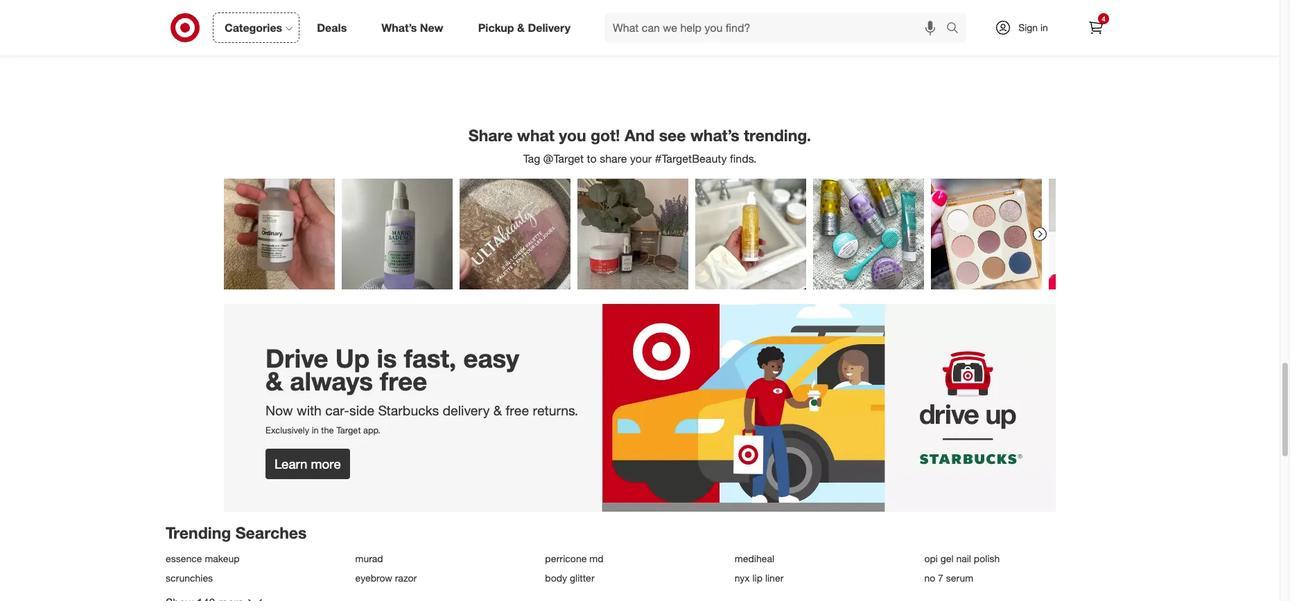 Task type: vqa. For each thing, say whether or not it's contained in the screenshot.
leftmost man:
no



Task type: locate. For each thing, give the bounding box(es) containing it.
essentials.
[[651, 34, 695, 45]]

the right +
[[841, 20, 855, 32]]

1 vertical spatial free
[[506, 403, 529, 419]]

every
[[890, 34, 912, 45]]

0 horizontal spatial in
[[312, 425, 319, 437]]

perfect
[[991, 20, 1020, 32]]

your down "and"
[[630, 152, 652, 166]]

liner
[[766, 573, 784, 584]]

2 horizontal spatial your
[[630, 152, 652, 166]]

up
[[335, 343, 370, 374]]

pickup & delivery
[[478, 21, 571, 34]]

to inside find everything you'll need to keep your skin glowing & well-hydrated.
[[377, 20, 385, 32]]

products
[[878, 20, 915, 32]]

starbucks
[[378, 403, 439, 419]]

1 horizontal spatial you
[[949, 20, 964, 32]]

trending.
[[744, 126, 812, 145]]

0 vertical spatial you
[[949, 20, 964, 32]]

7
[[938, 573, 944, 584]]

4 inside get your complexion ready to glow in 4 easy steps with e.l.f. glowy skin essentials.
[[683, 20, 688, 32]]

expert tips + the best products to help you get a perfect line, every time.
[[785, 20, 1020, 45]]

user image by @alexisslanierr image
[[578, 179, 689, 290]]

get your complexion ready to glow in 4 easy steps with e.l.f. glowy skin essentials.
[[525, 20, 755, 45]]

your inside find everything you'll need to keep your skin glowing & well-hydrated.
[[410, 20, 428, 32]]

0 horizontal spatial 4
[[683, 20, 688, 32]]

1 vertical spatial easy
[[464, 343, 519, 374]]

to inside get your complexion ready to glow in 4 easy steps with e.l.f. glowy skin essentials.
[[640, 20, 648, 32]]

sign in link
[[983, 12, 1070, 43]]

in up essentials.
[[673, 20, 680, 32]]

makeup
[[205, 554, 240, 565]]

target
[[336, 425, 361, 437]]

1 horizontal spatial the
[[841, 20, 855, 32]]

What can we help you find? suggestions appear below search field
[[605, 12, 950, 43]]

with right the steps
[[738, 20, 755, 32]]

free up starbucks
[[380, 366, 427, 397]]

skin
[[431, 20, 448, 32]]

sign in
[[1019, 21, 1048, 33]]

easy left the steps
[[691, 20, 710, 32]]

expert
[[785, 20, 813, 32]]

glow
[[651, 20, 670, 32]]

nyx lip liner link
[[735, 573, 916, 584]]

0 vertical spatial easy
[[691, 20, 710, 32]]

1 vertical spatial the
[[321, 425, 334, 437]]

to up time.
[[918, 20, 926, 32]]

1 horizontal spatial in
[[673, 20, 680, 32]]

delivery
[[443, 403, 490, 419]]

0 vertical spatial free
[[380, 366, 427, 397]]

you left get
[[949, 20, 964, 32]]

always
[[290, 366, 373, 397]]

line,
[[871, 34, 887, 45]]

best
[[857, 20, 875, 32]]

learn more button
[[266, 450, 350, 480]]

body glitter link
[[545, 573, 727, 584]]

you inside expert tips + the best products to help you get a perfect line, every time.
[[949, 20, 964, 32]]

free left returns.
[[506, 403, 529, 419]]

you inside share what you got! and see what's trending. tag @target to share your #targetbeauty finds.
[[559, 126, 586, 145]]

&
[[485, 20, 491, 32], [517, 21, 525, 34], [266, 366, 283, 397], [494, 403, 502, 419]]

0 horizontal spatial with
[[297, 403, 322, 419]]

0 horizontal spatial you
[[559, 126, 586, 145]]

no
[[925, 573, 936, 584]]

& right glowing
[[485, 20, 491, 32]]

your left skin
[[410, 20, 428, 32]]

0 vertical spatial with
[[738, 20, 755, 32]]

eyebrow razor link
[[355, 573, 537, 584]]

with left car-
[[297, 403, 322, 419]]

find
[[264, 20, 282, 32]]

side
[[349, 403, 375, 419]]

search button
[[940, 12, 974, 46]]

1 horizontal spatial free
[[506, 403, 529, 419]]

& left get
[[517, 21, 525, 34]]

0 horizontal spatial easy
[[464, 343, 519, 374]]

pickup & delivery link
[[466, 12, 588, 43]]

fast,
[[404, 343, 456, 374]]

easy up delivery
[[464, 343, 519, 374]]

you up @target
[[559, 126, 586, 145]]

your right get
[[543, 20, 561, 32]]

in inside sign in link
[[1041, 21, 1048, 33]]

in right exclusively
[[312, 425, 319, 437]]

the left target
[[321, 425, 334, 437]]

app.
[[363, 425, 381, 437]]

drive up is fast, easy
[[266, 343, 519, 374]]

1 horizontal spatial with
[[738, 20, 755, 32]]

your
[[410, 20, 428, 32], [543, 20, 561, 32], [630, 152, 652, 166]]

to up skin
[[640, 20, 648, 32]]

search
[[940, 22, 974, 36]]

0 horizontal spatial your
[[410, 20, 428, 32]]

1 vertical spatial with
[[297, 403, 322, 419]]

get
[[525, 20, 540, 32]]

& inside pickup & delivery link
[[517, 21, 525, 34]]

to left share
[[587, 152, 597, 166]]

a
[[983, 20, 988, 32]]

you
[[949, 20, 964, 32], [559, 126, 586, 145]]

learn more
[[275, 457, 341, 472]]

body glitter
[[545, 573, 595, 584]]

mediheal
[[735, 554, 775, 565]]

gel
[[941, 554, 954, 565]]

the
[[841, 20, 855, 32], [321, 425, 334, 437]]

with
[[738, 20, 755, 32], [297, 403, 322, 419]]

e.l.f.
[[585, 34, 599, 45]]

in right 'sign'
[[1041, 21, 1048, 33]]

free
[[380, 366, 427, 397], [506, 403, 529, 419]]

1 vertical spatial you
[[559, 126, 586, 145]]

& right delivery
[[494, 403, 502, 419]]

hydrated.
[[368, 34, 406, 45]]

0 horizontal spatial free
[[380, 366, 427, 397]]

in inside get your complexion ready to glow in 4 easy steps with e.l.f. glowy skin essentials.
[[673, 20, 680, 32]]

eyebrow
[[355, 573, 392, 584]]

0 vertical spatial the
[[841, 20, 855, 32]]

lip
[[753, 573, 763, 584]]

the inside now with car-side starbucks delivery & free returns. exclusively in the target app.
[[321, 425, 334, 437]]

4
[[1102, 15, 1106, 23], [683, 20, 688, 32]]

1 horizontal spatial easy
[[691, 20, 710, 32]]

& inside find everything you'll need to keep your skin glowing & well-hydrated.
[[485, 20, 491, 32]]

1 horizontal spatial your
[[543, 20, 561, 32]]

what's
[[382, 21, 417, 34]]

user image by iris image
[[342, 179, 453, 290]]

user image by @styleamongfriends image
[[696, 179, 807, 290]]

trending
[[166, 523, 231, 543]]

2 horizontal spatial in
[[1041, 21, 1048, 33]]

free inside now with car-side starbucks delivery & free returns. exclusively in the target app.
[[506, 403, 529, 419]]

see
[[659, 126, 686, 145]]

to up hydrated.
[[377, 20, 385, 32]]

murad
[[355, 554, 383, 565]]

drive up starbucks image
[[224, 304, 1056, 512]]

opi gel nail polish
[[925, 554, 1000, 565]]

razor
[[395, 573, 417, 584]]

0 horizontal spatial the
[[321, 425, 334, 437]]

your inside share what you got! and see what's trending. tag @target to share your #targetbeauty finds.
[[630, 152, 652, 166]]

categories
[[225, 21, 282, 34]]

eyebrow razor
[[355, 573, 417, 584]]



Task type: describe. For each thing, give the bounding box(es) containing it.
glowy
[[602, 34, 628, 45]]

find everything you'll need to keep your skin glowing & well-hydrated. link
[[246, 0, 509, 55]]

perricone
[[545, 554, 587, 565]]

share
[[600, 152, 627, 166]]

& inside now with car-side starbucks delivery & free returns. exclusively in the target app.
[[494, 403, 502, 419]]

well-
[[349, 34, 368, 45]]

glitter
[[570, 573, 595, 584]]

deals
[[317, 21, 347, 34]]

tips
[[815, 20, 830, 32]]

learn
[[275, 457, 307, 472]]

with inside now with car-side starbucks delivery & free returns. exclusively in the target app.
[[297, 403, 322, 419]]

complexion
[[563, 20, 611, 32]]

find everything you'll need to keep your skin glowing & well-hydrated.
[[264, 20, 491, 45]]

& up 'now'
[[266, 366, 283, 397]]

user image by @leslie___contreras image
[[813, 179, 924, 290]]

exclusively
[[266, 425, 309, 437]]

what
[[517, 126, 555, 145]]

drive
[[266, 343, 328, 374]]

the inside expert tips + the best products to help you get a perfect line, every time.
[[841, 20, 855, 32]]

no 7 serum link
[[925, 573, 1106, 584]]

perricone md
[[545, 554, 604, 565]]

mediheal link
[[735, 554, 916, 565]]

keep
[[387, 20, 408, 32]]

to inside expert tips + the best products to help you get a perfect line, every time.
[[918, 20, 926, 32]]

nyx lip liner
[[735, 573, 784, 584]]

ready
[[614, 20, 637, 32]]

categories link
[[213, 12, 300, 43]]

in inside now with car-side starbucks delivery & free returns. exclusively in the target app.
[[312, 425, 319, 437]]

finds.
[[730, 152, 757, 166]]

scrunchies
[[166, 573, 213, 584]]

user image by pumpsandpouts image
[[1049, 179, 1160, 290]]

tag
[[523, 152, 540, 166]]

got!
[[591, 126, 620, 145]]

4 link
[[1081, 12, 1112, 43]]

steps
[[713, 20, 735, 32]]

body
[[545, 573, 567, 584]]

deals link
[[305, 12, 364, 43]]

user image by no image
[[224, 179, 335, 290]]

opi
[[925, 554, 938, 565]]

delivery
[[528, 21, 571, 34]]

get
[[967, 20, 980, 32]]

car-
[[325, 403, 349, 419]]

everything
[[284, 20, 327, 32]]

glowing
[[450, 20, 482, 32]]

expert tips + the best products to help you get a perfect line, every time. link
[[771, 0, 1034, 55]]

with inside get your complexion ready to glow in 4 easy steps with e.l.f. glowy skin essentials.
[[738, 20, 755, 32]]

@target
[[544, 152, 584, 166]]

your inside get your complexion ready to glow in 4 easy steps with e.l.f. glowy skin essentials.
[[543, 20, 561, 32]]

pickup
[[478, 21, 514, 34]]

serum
[[946, 573, 974, 584]]

& always free
[[266, 366, 427, 397]]

nail
[[957, 554, 972, 565]]

share
[[469, 126, 513, 145]]

new
[[420, 21, 444, 34]]

is
[[377, 343, 397, 374]]

get your complexion ready to glow in 4 easy steps with e.l.f. glowy skin essentials. link
[[509, 0, 771, 55]]

md
[[590, 554, 604, 565]]

scrunchies link
[[166, 573, 347, 584]]

user image by simplylauradee image
[[931, 179, 1042, 290]]

share what you got! and see what's trending. tag @target to share your #targetbeauty finds.
[[469, 126, 812, 166]]

searches
[[236, 523, 307, 543]]

essence makeup
[[166, 554, 240, 565]]

#targetbeauty
[[655, 152, 727, 166]]

trending searches
[[166, 523, 307, 543]]

to inside share what you got! and see what's trending. tag @target to share your #targetbeauty finds.
[[587, 152, 597, 166]]

no 7 serum
[[925, 573, 974, 584]]

skin
[[631, 34, 649, 45]]

now
[[266, 403, 293, 419]]

what's new link
[[370, 12, 461, 43]]

need
[[353, 20, 374, 32]]

1 horizontal spatial 4
[[1102, 15, 1106, 23]]

opi gel nail polish link
[[925, 554, 1106, 565]]

returns.
[[533, 403, 579, 419]]

you'll
[[330, 20, 350, 32]]

+
[[833, 20, 839, 32]]

more
[[311, 457, 341, 472]]

easy inside get your complexion ready to glow in 4 easy steps with e.l.f. glowy skin essentials.
[[691, 20, 710, 32]]

nyx
[[735, 573, 750, 584]]

time.
[[915, 34, 934, 45]]

polish
[[974, 554, 1000, 565]]

user image by 3 in one cheek powder image
[[460, 179, 571, 290]]



